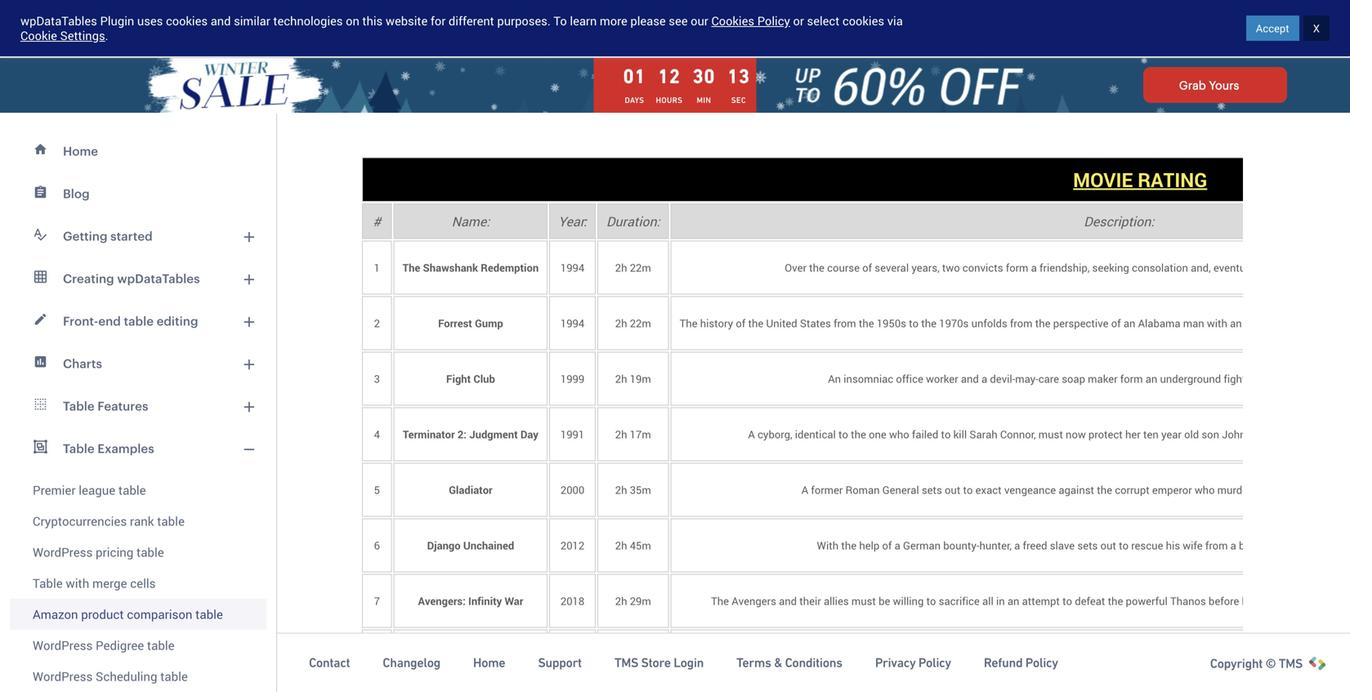 Task type: locate. For each thing, give the bounding box(es) containing it.
0 horizontal spatial the
[[403, 260, 420, 275]]

1 vertical spatial out
[[1101, 538, 1116, 553]]

an left iq
[[1230, 316, 1242, 331]]

table for pedigree
[[147, 637, 175, 654]]

0 horizontal spatial with
[[66, 575, 89, 592]]

2012
[[561, 538, 585, 553]]

2h left 35m
[[615, 483, 627, 497]]

6 2h from the top
[[615, 538, 627, 553]]

1 horizontal spatial a
[[748, 427, 755, 442]]

1970s
[[939, 316, 969, 331]]

0 vertical spatial form
[[1006, 260, 1029, 275]]

this
[[362, 13, 383, 29]]

with right the man
[[1207, 316, 1228, 331]]

avengers: infinity war
[[418, 594, 523, 609]]

table for table examples
[[63, 441, 95, 456]]

and left their
[[779, 594, 797, 609]]

table right end
[[124, 314, 154, 328]]

his left wife
[[1166, 538, 1180, 553]]

all
[[982, 594, 994, 609]]

1 horizontal spatial for
[[1120, 649, 1133, 664]]

0 vertical spatial home
[[63, 144, 98, 158]]

1 vertical spatial 1994
[[561, 316, 585, 331]]

experiment,
[[1230, 649, 1285, 664]]

1 horizontal spatial his
[[1242, 594, 1256, 609]]

wordpress down amazon
[[33, 637, 93, 654]]

table inside 'link'
[[63, 399, 95, 413]]

states
[[800, 316, 831, 331]]

his left blitz
[[1242, 594, 1256, 609]]

1 horizontal spatial form
[[1120, 371, 1143, 386]]

defeat
[[1075, 594, 1105, 609]]

8 2h from the top
[[615, 649, 627, 664]]

their
[[800, 594, 821, 609]]

who right 75, on the top
[[1287, 316, 1307, 331]]

insomniac
[[844, 371, 894, 386]]

from right the unfolds
[[1010, 316, 1033, 331]]

cyborg,
[[758, 427, 792, 442]]

1 vertical spatial table
[[63, 441, 95, 456]]

table for scheduling
[[160, 668, 188, 685]]

vengeance
[[1004, 483, 1056, 497]]

1 horizontal spatial home
[[473, 656, 505, 670]]

0 vertical spatial with
[[1207, 316, 1228, 331]]

tms store login
[[614, 656, 704, 670]]

1 2h 22m from the top
[[615, 260, 651, 275]]

2 vertical spatial his
[[1242, 594, 1256, 609]]

1 vertical spatial 2h 22m
[[615, 316, 651, 331]]

a right future,
[[872, 649, 878, 664]]

0 vertical spatial more
[[600, 13, 628, 29]]

an left underground at the right bottom of the page
[[1146, 371, 1158, 386]]

0 horizontal spatial cookies
[[166, 13, 208, 29]]

and left similar on the left top of the page
[[211, 13, 231, 29]]

a left friendship,
[[1031, 260, 1037, 275]]

2h left 17m
[[615, 427, 627, 442]]

the left history
[[680, 316, 698, 331]]

0 vertical spatial table
[[63, 399, 95, 413]]

privacy
[[875, 656, 916, 670]]

in
[[996, 594, 1005, 609]]

his for wife
[[1166, 538, 1180, 553]]

the right over
[[809, 260, 825, 275]]

rescue
[[1131, 538, 1163, 553]]

in the future, a sadistic gang leader is imprisoned and volunteers for a conduct-aversion experiment, but it does no
[[809, 649, 1350, 664]]

the shawshank redemption
[[403, 260, 539, 275]]

for right volunteers
[[1120, 649, 1133, 664]]

on
[[346, 13, 359, 29]]

the left avengers
[[711, 594, 729, 609]]

2h left 45m at left
[[615, 538, 627, 553]]

1 vertical spatial a
[[802, 483, 808, 497]]

1991
[[561, 427, 585, 442]]

.
[[105, 27, 108, 44]]

wordpress scheduling table link
[[10, 661, 266, 692]]

1 horizontal spatial the
[[680, 316, 698, 331]]

1 vertical spatial sets
[[1078, 538, 1098, 553]]

1 vertical spatial with
[[66, 575, 89, 592]]

the for the history of the united states from the 1950s to the 1970s unfolds from the perspective of an alabama man with an iq of 75, who yearns to
[[680, 316, 698, 331]]

1 horizontal spatial must
[[1039, 427, 1063, 442]]

home up blog
[[63, 144, 98, 158]]

2h left 19m
[[615, 371, 627, 386]]

table for pricing
[[136, 544, 164, 561]]

1 vertical spatial wordpress
[[33, 637, 93, 654]]

a left cyborg,
[[748, 427, 755, 442]]

infinity
[[468, 594, 502, 609]]

copyright © tms
[[1210, 656, 1303, 671]]

a for a clockwork orange
[[423, 649, 429, 664]]

3 wordpress from the top
[[33, 668, 93, 685]]

more
[[600, 13, 628, 29], [1314, 427, 1338, 442]]

table down charts
[[63, 399, 95, 413]]

of right blitz
[[1282, 594, 1292, 609]]

0 horizontal spatial out
[[945, 483, 961, 497]]

the right defeat
[[1108, 594, 1123, 609]]

aversion
[[1186, 649, 1227, 664]]

0 vertical spatial must
[[1039, 427, 1063, 442]]

who right one
[[889, 427, 909, 442]]

0 vertical spatial 1994
[[561, 260, 585, 275]]

1 vertical spatial must
[[852, 594, 876, 609]]

2 vertical spatial the
[[711, 594, 729, 609]]

0 horizontal spatial home
[[63, 144, 98, 158]]

1 vertical spatial home link
[[473, 655, 505, 671]]

2 22m from the top
[[630, 316, 651, 331]]

friendship,
[[1040, 260, 1090, 275]]

2h for a clockwork orange
[[615, 649, 627, 664]]

0 vertical spatial a
[[748, 427, 755, 442]]

more right "learn"
[[600, 13, 628, 29]]

wpdatatables left .
[[20, 13, 97, 29]]

2 horizontal spatial who
[[1287, 316, 1307, 331]]

a
[[748, 427, 755, 442], [802, 483, 808, 497], [423, 649, 429, 664]]

table up cryptocurrencies rank table link
[[118, 482, 146, 499]]

product
[[81, 606, 124, 623]]

home down infinity
[[473, 656, 505, 670]]

2 2h 22m from the top
[[615, 316, 651, 331]]

orange
[[485, 649, 519, 664]]

2 wordpress from the top
[[33, 637, 93, 654]]

2h 22m up 2h 19m
[[615, 316, 651, 331]]

1 vertical spatial form
[[1120, 371, 1143, 386]]

2 horizontal spatial policy
[[1026, 656, 1058, 670]]

0 horizontal spatial home link
[[10, 130, 266, 172]]

form
[[1006, 260, 1029, 275], [1120, 371, 1143, 386]]

1 horizontal spatial cookies
[[843, 13, 884, 29]]

1 horizontal spatial with
[[1207, 316, 1228, 331]]

days
[[625, 96, 644, 105]]

conduct-
[[1144, 649, 1186, 664]]

out left exact
[[945, 483, 961, 497]]

accept button
[[1246, 16, 1299, 41]]

0 vertical spatial home link
[[10, 130, 266, 172]]

tms left it
[[1279, 656, 1303, 671]]

getting started link
[[10, 215, 266, 257]]

0 vertical spatial 2h 22m
[[615, 260, 651, 275]]

accept
[[1256, 21, 1290, 36]]

settings
[[60, 27, 105, 44]]

alabama
[[1138, 316, 1181, 331]]

forrest
[[438, 316, 472, 331]]

for right website at the top left
[[431, 13, 446, 29]]

table up cells
[[136, 544, 164, 561]]

1 vertical spatial 22m
[[630, 316, 651, 331]]

an right in
[[1008, 594, 1020, 609]]

from
[[834, 316, 856, 331], [1010, 316, 1033, 331], [1249, 427, 1271, 442], [1205, 538, 1228, 553]]

yearns
[[1309, 316, 1341, 331]]

2 2h from the top
[[615, 316, 627, 331]]

more left ad
[[1314, 427, 1338, 442]]

2h 22m for the history of the united states from the 1950s to the 1970s unfolds from the perspective of an alabama man with an iq of 75, who yearns to
[[615, 316, 651, 331]]

2 1994 from the top
[[561, 316, 585, 331]]

grab yours
[[1179, 78, 1239, 92]]

a left clockwork
[[423, 649, 429, 664]]

his for family
[[1266, 483, 1280, 497]]

wordpress scheduling table
[[33, 668, 188, 685]]

1 horizontal spatial sets
[[1078, 538, 1098, 553]]

sarah
[[970, 427, 998, 442]]

2h 22m down duration: on the left of page
[[615, 260, 651, 275]]

1 vertical spatial home
[[473, 656, 505, 670]]

0 vertical spatial sets
[[922, 483, 942, 497]]

started
[[110, 229, 153, 243]]

policy left or
[[757, 13, 790, 29]]

from right states on the right of page
[[834, 316, 856, 331]]

wordpress for wordpress scheduling table
[[33, 668, 93, 685]]

0 horizontal spatial must
[[852, 594, 876, 609]]

get started link
[[1183, 9, 1334, 48]]

2 vertical spatial wordpress
[[33, 668, 93, 685]]

2h for avengers: infinity war
[[615, 594, 627, 609]]

sets right slave
[[1078, 538, 1098, 553]]

wpdatatables up 'editing'
[[117, 271, 200, 286]]

table for table with merge cells
[[33, 575, 63, 592]]

0 horizontal spatial policy
[[757, 13, 790, 29]]

table down 'comparison'
[[147, 637, 175, 654]]

1 2h from the top
[[615, 260, 627, 275]]

0 vertical spatial for
[[431, 13, 446, 29]]

0 horizontal spatial who
[[889, 427, 909, 442]]

22m down duration: on the left of page
[[630, 260, 651, 275]]

to left "rescue"
[[1119, 538, 1129, 553]]

policy for refund policy
[[1026, 656, 1058, 670]]

7
[[374, 594, 380, 609]]

1 horizontal spatial who
[[1195, 483, 1215, 497]]

tms left 'store'
[[614, 656, 638, 670]]

1 vertical spatial for
[[1120, 649, 1133, 664]]

ad
[[1341, 427, 1350, 442]]

an
[[828, 371, 841, 386]]

30
[[693, 65, 715, 87]]

wordpress
[[33, 544, 93, 561], [33, 637, 93, 654], [33, 668, 93, 685]]

2h 17m
[[615, 427, 651, 442]]

5 2h from the top
[[615, 483, 627, 497]]

0 horizontal spatial a
[[423, 649, 429, 664]]

sets right general
[[922, 483, 942, 497]]

connor,
[[1000, 427, 1036, 442]]

day
[[521, 427, 539, 442]]

tms store login link
[[614, 655, 704, 671]]

1 vertical spatial more
[[1314, 427, 1338, 442]]

wordpress down cryptocurrencies
[[33, 544, 93, 561]]

sets
[[922, 483, 942, 497], [1078, 538, 1098, 553]]

1 wordpress from the top
[[33, 544, 93, 561]]

0 vertical spatial wpdatatables
[[20, 13, 97, 29]]

form right the convicts
[[1006, 260, 1029, 275]]

of right history
[[736, 316, 746, 331]]

1994 up 1999
[[561, 316, 585, 331]]

policy
[[757, 13, 790, 29], [919, 656, 951, 670], [1026, 656, 1058, 670]]

7 2h from the top
[[615, 594, 627, 609]]

the right 1
[[403, 260, 420, 275]]

2 horizontal spatial the
[[711, 594, 729, 609]]

0 vertical spatial 22m
[[630, 260, 651, 275]]

volunteers
[[1067, 649, 1117, 664]]

0 vertical spatial wordpress
[[33, 544, 93, 561]]

his left family
[[1266, 483, 1280, 497]]

more inside the wpdatatables plugin uses cookies and similar technologies on this website for different purposes. to learn more please see our cookies policy or select cookies via cookie settings .
[[600, 13, 628, 29]]

2 horizontal spatial his
[[1266, 483, 1280, 497]]

policy for privacy policy
[[919, 656, 951, 670]]

and
[[211, 13, 231, 29], [961, 371, 979, 386], [1315, 483, 1333, 497], [779, 594, 797, 609], [1046, 649, 1064, 664]]

0 vertical spatial his
[[1266, 483, 1280, 497]]

devastation
[[1294, 594, 1350, 609]]

3 2h from the top
[[615, 371, 627, 386]]

to left kill
[[941, 427, 951, 442]]

allies
[[824, 594, 849, 609]]

2 horizontal spatial a
[[802, 483, 808, 497]]

table examples link
[[10, 427, 266, 470]]

the left perspective
[[1035, 316, 1051, 331]]

1 horizontal spatial tms
[[1279, 656, 1303, 671]]

out left "rescue"
[[1101, 538, 1116, 553]]

must left be
[[852, 594, 876, 609]]

1 22m from the top
[[630, 260, 651, 275]]

1 1994 from the top
[[561, 260, 585, 275]]

tms
[[614, 656, 638, 670], [1279, 656, 1303, 671]]

19m
[[630, 371, 651, 386]]

22m for over
[[630, 260, 651, 275]]

thanos
[[1170, 594, 1206, 609]]

table features link
[[10, 385, 266, 427]]

an left alabama
[[1124, 316, 1136, 331]]

home link down infinity
[[473, 655, 505, 671]]

general
[[883, 483, 919, 497]]

1 vertical spatial who
[[889, 427, 909, 442]]

kill
[[954, 427, 967, 442]]

1 vertical spatial his
[[1166, 538, 1180, 553]]

wpdatatables inside the wpdatatables plugin uses cookies and similar technologies on this website for different purposes. to learn more please see our cookies policy or select cookies via cookie settings .
[[20, 13, 97, 29]]

1 vertical spatial the
[[680, 316, 698, 331]]

charts
[[63, 356, 102, 371]]

17m
[[630, 427, 651, 442]]

0 horizontal spatial his
[[1166, 538, 1180, 553]]

75,
[[1270, 316, 1284, 331]]

cookies right uses
[[166, 13, 208, 29]]

22m up 19m
[[630, 316, 651, 331]]

2 vertical spatial a
[[423, 649, 429, 664]]

front-end table editing
[[63, 314, 198, 328]]

premier league table
[[33, 482, 146, 499]]

2h left 16m
[[615, 649, 627, 664]]

table down wordpress pedigree table link
[[160, 668, 188, 685]]

policy right sadistic
[[919, 656, 951, 670]]

2h 35m
[[615, 483, 651, 497]]

0 vertical spatial the
[[403, 260, 420, 275]]

2 vertical spatial table
[[33, 575, 63, 592]]

2h left 29m
[[615, 594, 627, 609]]

0 vertical spatial who
[[1287, 316, 1307, 331]]

is
[[979, 649, 988, 664]]

table up premier league table
[[63, 441, 95, 456]]

4 2h from the top
[[615, 427, 627, 442]]

0 horizontal spatial for
[[431, 13, 446, 29]]

0 horizontal spatial more
[[600, 13, 628, 29]]

wordpress down wordpress pedigree table
[[33, 668, 93, 685]]

2h up 2h 19m
[[615, 316, 627, 331]]

1 horizontal spatial more
[[1314, 427, 1338, 442]]

technologies
[[273, 13, 343, 29]]

a left former
[[802, 483, 808, 497]]

1 vertical spatial wpdatatables
[[117, 271, 200, 286]]

1 horizontal spatial policy
[[919, 656, 951, 670]]

2h down duration: on the left of page
[[615, 260, 627, 275]]

table right rank
[[157, 513, 185, 530]]

german
[[903, 538, 941, 553]]

a left german
[[895, 538, 901, 553]]

the left 1970s
[[921, 316, 937, 331]]

policy inside the wpdatatables plugin uses cookies and similar technologies on this website for different purposes. to learn more please see our cookies policy or select cookies via cookie settings .
[[757, 13, 790, 29]]

0 horizontal spatial wpdatatables
[[20, 13, 97, 29]]

to right yearns
[[1344, 316, 1350, 331]]

store
[[641, 656, 671, 670]]

powerful
[[1126, 594, 1168, 609]]

with left merge at the bottom of page
[[66, 575, 89, 592]]

must left now
[[1039, 427, 1063, 442]]

former
[[811, 483, 843, 497]]

1994 down year:
[[561, 260, 585, 275]]

plantation
[[1270, 538, 1318, 553]]

home link up blog
[[10, 130, 266, 172]]

wpdatatables - tables and charts manager wordpress plugin image
[[16, 14, 172, 43]]



Task type: describe. For each thing, give the bounding box(es) containing it.
underground
[[1160, 371, 1221, 386]]

5
[[374, 483, 380, 497]]

2h for gladiator
[[615, 483, 627, 497]]

it
[[1306, 649, 1313, 664]]

2
[[374, 316, 380, 331]]

the left corrupt on the bottom right of page
[[1097, 483, 1112, 497]]

and right worker
[[961, 371, 979, 386]]

slave
[[1050, 538, 1075, 553]]

a left brutal
[[1231, 538, 1236, 553]]

6
[[374, 538, 380, 553]]

wordpress for wordpress pricing table
[[33, 544, 93, 561]]

sacrifice
[[939, 594, 980, 609]]

of right help
[[882, 538, 892, 553]]

wife
[[1183, 538, 1203, 553]]

via
[[887, 13, 903, 29]]

and left volunteers
[[1046, 649, 1064, 664]]

of right perspective
[[1111, 316, 1121, 331]]

getting started
[[63, 229, 153, 243]]

2h for forrest gump
[[615, 316, 627, 331]]

the left one
[[851, 427, 866, 442]]

family
[[1283, 483, 1312, 497]]

2h for terminator 2: judgment day
[[615, 427, 627, 442]]

terminator 2: judgment day
[[403, 427, 539, 442]]

the right in
[[821, 649, 836, 664]]

of right iq
[[1258, 316, 1267, 331]]

support
[[538, 656, 582, 670]]

an left "even"
[[1274, 427, 1286, 442]]

to right identical
[[839, 427, 848, 442]]

12
[[658, 65, 681, 87]]

support link
[[538, 655, 582, 671]]

from right wife
[[1205, 538, 1228, 553]]

table for rank
[[157, 513, 185, 530]]

0 vertical spatial out
[[945, 483, 961, 497]]

creating wpdatatables link
[[10, 257, 266, 300]]

the left help
[[841, 538, 857, 553]]

gladiator
[[449, 483, 493, 497]]

login
[[674, 656, 704, 670]]

22m for the
[[630, 316, 651, 331]]

see
[[669, 13, 688, 29]]

future,
[[839, 649, 869, 664]]

cookie settings button
[[20, 27, 105, 44]]

2h for django unchained
[[615, 538, 627, 553]]

editing
[[157, 314, 198, 328]]

and left 'sen'
[[1315, 483, 1333, 497]]

plugin
[[100, 13, 134, 29]]

and inside the wpdatatables plugin uses cookies and similar technologies on this website for different purposes. to learn more please see our cookies policy or select cookies via cookie settings .
[[211, 13, 231, 29]]

shawshank
[[423, 260, 478, 275]]

privacy policy
[[875, 656, 951, 670]]

years,
[[912, 260, 940, 275]]

terms & conditions
[[737, 656, 843, 670]]

the left united
[[748, 316, 764, 331]]

table for end
[[124, 314, 154, 328]]

0 horizontal spatial tms
[[614, 656, 638, 670]]

with
[[817, 538, 839, 553]]

a cyborg, identical to the one who failed to kill sarah connor, must now protect her ten year old son john from an even more ad
[[748, 427, 1350, 442]]

wordpress pricing table
[[33, 544, 164, 561]]

1 horizontal spatial out
[[1101, 538, 1116, 553]]

1950s
[[877, 316, 906, 331]]

to left exact
[[963, 483, 973, 497]]

may-
[[1015, 371, 1039, 386]]

hours
[[656, 96, 683, 105]]

0 horizontal spatial sets
[[922, 483, 942, 497]]

corrupt
[[1115, 483, 1150, 497]]

table right 'comparison'
[[195, 606, 223, 623]]

different
[[449, 13, 494, 29]]

a for a cyborg, identical to the one who failed to kill sarah connor, must now protect her ten year old son john from an even more ad
[[748, 427, 755, 442]]

contact link
[[309, 655, 350, 671]]

a former roman general sets out to exact vengeance against the corrupt emperor who murdered his family and sen
[[802, 483, 1350, 497]]

35m
[[630, 483, 651, 497]]

evolves
[[1294, 371, 1330, 386]]

the left 1950s
[[859, 316, 874, 331]]

identical
[[795, 427, 836, 442]]

from right john
[[1249, 427, 1271, 442]]

2h 22m for over the course of several years, two convicts form a friendship, seeking consolation and, eventually, redemption throug
[[615, 260, 651, 275]]

unchained
[[463, 538, 514, 553]]

to right willing
[[927, 594, 936, 609]]

table for table features
[[63, 399, 95, 413]]

a left devil-
[[982, 371, 988, 386]]

2 vertical spatial who
[[1195, 483, 1215, 497]]

to left defeat
[[1063, 594, 1072, 609]]

consolation
[[1132, 260, 1188, 275]]

son
[[1202, 427, 1219, 442]]

man
[[1183, 316, 1204, 331]]

that
[[1272, 371, 1291, 386]]

wordpress for wordpress pedigree table
[[33, 637, 93, 654]]

uses
[[137, 13, 163, 29]]

against
[[1059, 483, 1094, 497]]

changelog
[[383, 656, 440, 670]]

Search form search field
[[344, 17, 892, 39]]

a for a former roman general sets out to exact vengeance against the corrupt emperor who murdered his family and sen
[[802, 483, 808, 497]]

1 cookies from the left
[[166, 13, 208, 29]]

exact
[[976, 483, 1002, 497]]

the for the shawshank redemption
[[403, 260, 420, 275]]

sadistic
[[880, 649, 918, 664]]

fight club
[[446, 371, 495, 386]]

2h for the shawshank redemption
[[615, 260, 627, 275]]

1971
[[561, 649, 585, 664]]

gang
[[921, 649, 945, 664]]

1 horizontal spatial home link
[[473, 655, 505, 671]]

two
[[942, 260, 960, 275]]

a left freed
[[1014, 538, 1020, 553]]

changelog link
[[383, 655, 440, 671]]

0 horizontal spatial form
[[1006, 260, 1029, 275]]

x
[[1313, 21, 1320, 36]]

table for league
[[118, 482, 146, 499]]

war
[[505, 594, 523, 609]]

2h 45m
[[615, 538, 651, 553]]

get started
[[1229, 21, 1288, 36]]

started
[[1250, 21, 1288, 36]]

the for the avengers and their allies must be willing to sacrifice all in an attempt to defeat the powerful thanos before his blitz of devastation
[[711, 594, 729, 609]]

wordpress pedigree table link
[[10, 630, 266, 661]]

sec
[[731, 96, 746, 105]]

bounty-
[[943, 538, 980, 553]]

1994 for the shawshank redemption
[[561, 260, 585, 275]]

please
[[630, 13, 666, 29]]

leader
[[947, 649, 977, 664]]

1994 for forrest gump
[[561, 316, 585, 331]]

45m
[[630, 538, 651, 553]]

for inside the wpdatatables plugin uses cookies and similar technologies on this website for different purposes. to learn more please see our cookies policy or select cookies via cookie settings .
[[431, 13, 446, 29]]

over the course of several years, two convicts form a friendship, seeking consolation and, eventually, redemption throug
[[785, 260, 1350, 275]]

front-
[[63, 314, 98, 328]]

john
[[1222, 427, 1246, 442]]

convicts
[[963, 260, 1003, 275]]

scheduling
[[96, 668, 157, 685]]

club
[[1249, 371, 1269, 386]]

creating
[[63, 271, 114, 286]]

wordpress pedigree table
[[33, 637, 175, 654]]

worker
[[926, 371, 958, 386]]

grab
[[1179, 78, 1206, 92]]

2h for fight club
[[615, 371, 627, 386]]

cookies policy link
[[711, 13, 790, 29]]

a left conduct-
[[1136, 649, 1142, 664]]

roman
[[846, 483, 880, 497]]

comparison
[[127, 606, 192, 623]]

to right 1950s
[[909, 316, 919, 331]]

2 cookies from the left
[[843, 13, 884, 29]]

the avengers and their allies must be willing to sacrifice all in an attempt to defeat the powerful thanos before his blitz of devastation
[[711, 594, 1350, 609]]

of right course
[[862, 260, 872, 275]]

cryptocurrencies rank table
[[33, 513, 185, 530]]

1 horizontal spatial wpdatatables
[[117, 271, 200, 286]]

an insomniac office worker and a devil-may-care soap maker form an underground fight club that evolves into
[[828, 371, 1350, 386]]

wordpress pricing table link
[[10, 537, 266, 568]]

several
[[875, 260, 909, 275]]

imprisoned
[[990, 649, 1044, 664]]

in
[[809, 649, 818, 664]]



Task type: vqa. For each thing, say whether or not it's contained in the screenshot.


